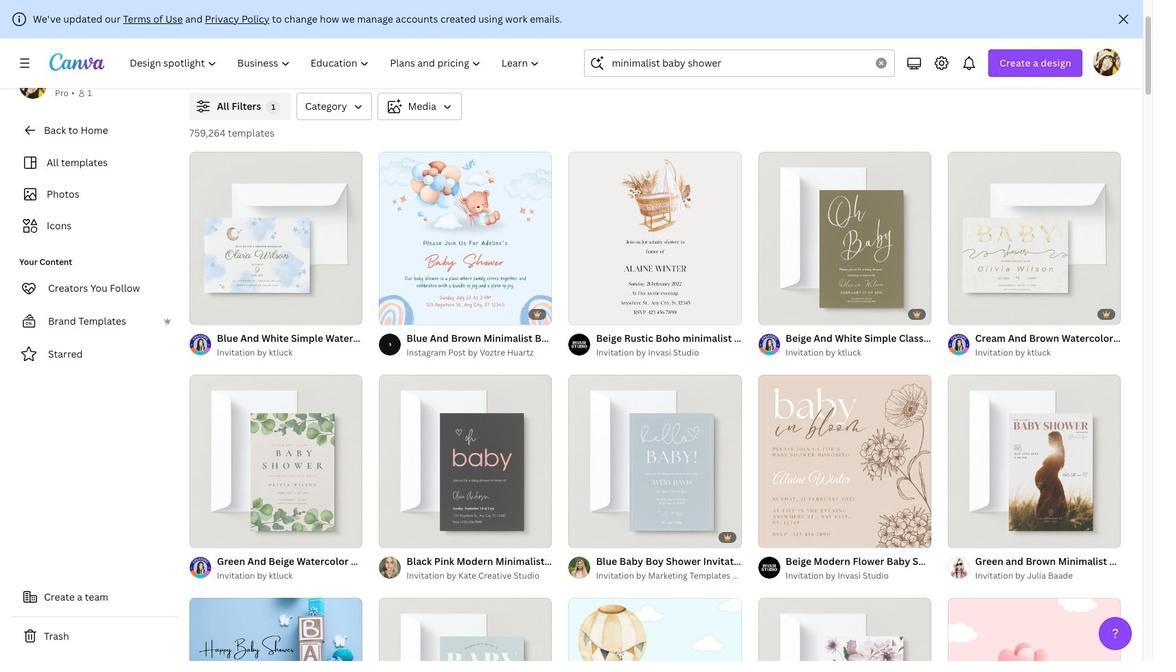 Task type: locate. For each thing, give the bounding box(es) containing it.
top level navigation element
[[121, 49, 552, 77]]

beige modern flower baby shower invitation square image
[[758, 375, 932, 548]]

green and brown minimalist baby shower invitation image
[[948, 375, 1121, 548]]

blue baby boy shower invitation image
[[569, 375, 742, 548]]

Search search field
[[612, 50, 868, 76]]

purple floral baby shower invitation image
[[758, 598, 932, 661]]

blue minimalist baby boy shower invitation image
[[379, 598, 552, 661]]

pink minimalist baby shower poster image
[[948, 598, 1121, 661]]

cream and brown watercolor minimalist baby shower invitation image
[[948, 152, 1121, 325]]

None search field
[[585, 49, 896, 77]]



Task type: describe. For each thing, give the bounding box(es) containing it.
stephanie aranda image
[[1094, 49, 1121, 76]]

beige rustic boho minimalist baby shower invitation image
[[569, 152, 742, 325]]

green and beige watercolor eucalyptus baby shower invitation image
[[190, 375, 363, 548]]

1 filter options selected element
[[267, 100, 280, 114]]

black pink modern minimalist baby shower invitation image
[[379, 375, 552, 548]]

blue and brown minimalist baby shower instagram post image
[[379, 152, 552, 325]]

blue minimalist baby shower poster image
[[569, 598, 742, 661]]

beige and white simple classic baby shower invitation image
[[758, 152, 932, 325]]

blue and white simple watercolor baby shower invitation image
[[190, 152, 363, 325]]

blue and red modern minimalist happy birthday shower greeting card image
[[190, 598, 363, 661]]



Task type: vqa. For each thing, say whether or not it's contained in the screenshot.
'matte finish'
no



